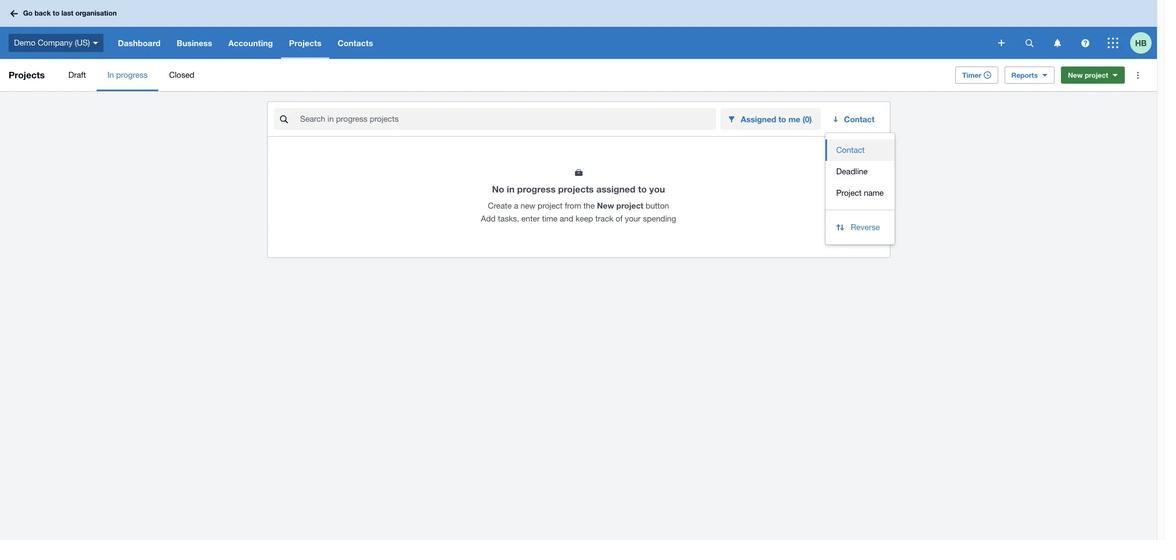 Task type: locate. For each thing, give the bounding box(es) containing it.
1 horizontal spatial projects
[[289, 38, 322, 48]]

progress right in
[[116, 70, 148, 79]]

project name
[[836, 188, 884, 197]]

0 vertical spatial new
[[1068, 71, 1083, 79]]

assigned to me (0)
[[741, 114, 812, 124]]

demo company (us) button
[[0, 27, 110, 59]]

new project
[[1068, 71, 1108, 79]]

1 vertical spatial contact
[[836, 145, 865, 154]]

in progress link
[[97, 59, 158, 91]]

banner
[[0, 0, 1157, 59]]

hb
[[1135, 38, 1147, 47]]

last
[[61, 9, 73, 17]]

contact up contact button
[[844, 114, 875, 124]]

new inside popup button
[[1068, 71, 1083, 79]]

projects left contacts
[[289, 38, 322, 48]]

create a new project from the new project button add tasks, enter time and keep track of your spending
[[481, 201, 676, 223]]

business
[[177, 38, 212, 48]]

group containing contact
[[825, 133, 894, 245]]

0 vertical spatial contact
[[844, 114, 875, 124]]

svg image left hb
[[1108, 38, 1118, 48]]

progress
[[116, 70, 148, 79], [517, 183, 556, 195]]

1 vertical spatial progress
[[517, 183, 556, 195]]

project up time at the top
[[538, 201, 563, 210]]

go
[[23, 9, 33, 17]]

progress up "new"
[[517, 183, 556, 195]]

contact inside popup button
[[844, 114, 875, 124]]

go back to last organisation
[[23, 9, 117, 17]]

2 horizontal spatial project
[[1085, 71, 1108, 79]]

group
[[825, 133, 894, 245]]

to left me
[[778, 114, 786, 124]]

1 horizontal spatial new
[[1068, 71, 1083, 79]]

svg image
[[1108, 38, 1118, 48], [1081, 39, 1089, 47], [998, 40, 1005, 46]]

dashboard link
[[110, 27, 169, 59]]

to left "you"
[[638, 183, 647, 195]]

contact for contact button
[[836, 145, 865, 154]]

hb button
[[1130, 27, 1157, 59]]

navigation
[[110, 27, 991, 59]]

0 vertical spatial projects
[[289, 38, 322, 48]]

1 vertical spatial projects
[[9, 69, 45, 80]]

assigned to me (0) button
[[720, 108, 820, 130]]

and
[[560, 214, 573, 223]]

timer
[[962, 71, 981, 79]]

1 vertical spatial to
[[778, 114, 786, 124]]

0 horizontal spatial new
[[597, 201, 614, 210]]

projects down demo
[[9, 69, 45, 80]]

0 vertical spatial to
[[53, 9, 59, 17]]

contact button
[[825, 108, 883, 130]]

new up track
[[597, 201, 614, 210]]

new right the reports popup button
[[1068, 71, 1083, 79]]

time
[[542, 214, 557, 223]]

svg image inside the go back to last organisation link
[[10, 10, 18, 17]]

svg image up the reports popup button
[[998, 40, 1005, 46]]

0 horizontal spatial to
[[53, 9, 59, 17]]

1 vertical spatial new
[[597, 201, 614, 210]]

to
[[53, 9, 59, 17], [778, 114, 786, 124], [638, 183, 647, 195]]

svg image
[[10, 10, 18, 17], [1025, 39, 1033, 47], [1054, 39, 1061, 47], [93, 42, 98, 44]]

back
[[35, 9, 51, 17]]

(us)
[[75, 38, 90, 47]]

2 vertical spatial to
[[638, 183, 647, 195]]

spending
[[643, 214, 676, 223]]

business button
[[169, 27, 220, 59]]

dashboard
[[118, 38, 161, 48]]

2 horizontal spatial to
[[778, 114, 786, 124]]

contact up deadline
[[836, 145, 865, 154]]

project left more options icon
[[1085, 71, 1108, 79]]

new
[[1068, 71, 1083, 79], [597, 201, 614, 210]]

0 vertical spatial progress
[[116, 70, 148, 79]]

contact for contact popup button
[[844, 114, 875, 124]]

projects button
[[281, 27, 330, 59]]

svg image up new project
[[1081, 39, 1089, 47]]

list box
[[825, 133, 894, 210]]

(0)
[[803, 114, 812, 124]]

draft link
[[58, 59, 97, 91]]

demo company (us)
[[14, 38, 90, 47]]

banner containing hb
[[0, 0, 1157, 59]]

project
[[1085, 71, 1108, 79], [616, 201, 643, 210], [538, 201, 563, 210]]

from
[[565, 201, 581, 210]]

me
[[788, 114, 800, 124]]

keep
[[576, 214, 593, 223]]

assigned
[[596, 183, 635, 195]]

project up your
[[616, 201, 643, 210]]

your
[[625, 214, 641, 223]]

contact inside button
[[836, 145, 865, 154]]

more options image
[[1127, 64, 1148, 86]]

contact
[[844, 114, 875, 124], [836, 145, 865, 154]]

to left last
[[53, 9, 59, 17]]

1 horizontal spatial svg image
[[1081, 39, 1089, 47]]

projects
[[289, 38, 322, 48], [9, 69, 45, 80]]

company
[[38, 38, 73, 47]]

1 horizontal spatial progress
[[517, 183, 556, 195]]



Task type: vqa. For each thing, say whether or not it's contained in the screenshot.
AW
no



Task type: describe. For each thing, give the bounding box(es) containing it.
assigned
[[741, 114, 776, 124]]

track
[[595, 214, 613, 223]]

0 horizontal spatial progress
[[116, 70, 148, 79]]

accounting button
[[220, 27, 281, 59]]

you
[[649, 183, 665, 195]]

0 horizontal spatial svg image
[[998, 40, 1005, 46]]

contacts button
[[330, 27, 381, 59]]

projects inside dropdown button
[[289, 38, 322, 48]]

name
[[864, 188, 884, 197]]

deadline
[[836, 167, 868, 176]]

reports
[[1011, 71, 1038, 79]]

timer button
[[955, 67, 998, 84]]

closed link
[[158, 59, 205, 91]]

button
[[646, 201, 669, 210]]

new project button
[[1061, 67, 1125, 84]]

in progress
[[107, 70, 148, 79]]

reports button
[[1004, 67, 1054, 84]]

accounting
[[228, 38, 273, 48]]

demo
[[14, 38, 35, 47]]

of
[[616, 214, 623, 223]]

projects
[[558, 183, 594, 195]]

deadline button
[[825, 161, 894, 182]]

contact button
[[825, 139, 894, 161]]

project
[[836, 188, 862, 197]]

Search in progress projects search field
[[299, 109, 716, 129]]

in
[[107, 70, 114, 79]]

closed
[[169, 70, 194, 79]]

project inside popup button
[[1085, 71, 1108, 79]]

no in progress projects assigned to you
[[492, 183, 665, 195]]

list box containing contact
[[825, 133, 894, 210]]

new inside create a new project from the new project button add tasks, enter time and keep track of your spending
[[597, 201, 614, 210]]

2 horizontal spatial svg image
[[1108, 38, 1118, 48]]

add
[[481, 214, 496, 223]]

enter
[[521, 214, 540, 223]]

new
[[521, 201, 535, 210]]

navigation containing dashboard
[[110, 27, 991, 59]]

to inside the assigned to me (0) popup button
[[778, 114, 786, 124]]

to inside the go back to last organisation link
[[53, 9, 59, 17]]

reverse button
[[825, 217, 894, 238]]

1 horizontal spatial to
[[638, 183, 647, 195]]

go back to last organisation link
[[6, 4, 123, 23]]

the
[[583, 201, 595, 210]]

in
[[507, 183, 515, 195]]

tasks,
[[498, 214, 519, 223]]

draft
[[68, 70, 86, 79]]

project name button
[[825, 182, 894, 204]]

1 horizontal spatial project
[[616, 201, 643, 210]]

create
[[488, 201, 512, 210]]

svg image inside "demo company (us)" 'popup button'
[[93, 42, 98, 44]]

reverse
[[851, 223, 880, 232]]

a
[[514, 201, 518, 210]]

contacts
[[338, 38, 373, 48]]

0 horizontal spatial projects
[[9, 69, 45, 80]]

organisation
[[75, 9, 117, 17]]

no
[[492, 183, 504, 195]]

0 horizontal spatial project
[[538, 201, 563, 210]]



